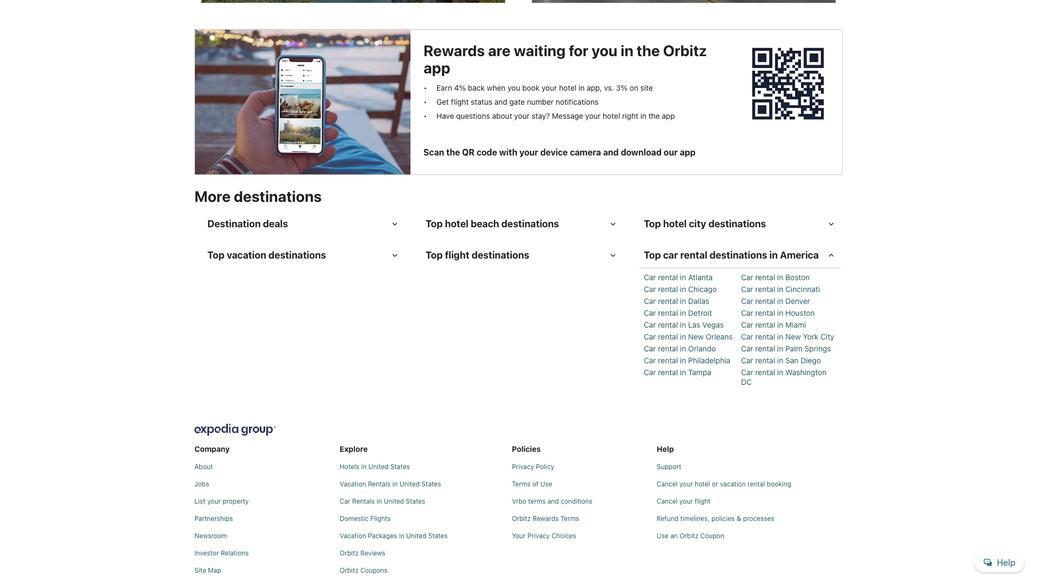Task type: locate. For each thing, give the bounding box(es) containing it.
terms left of
[[512, 480, 531, 489]]

destinations down destination deals dropdown button
[[269, 250, 326, 261]]

top for top flight destinations
[[426, 250, 443, 261]]

vacation down domestic
[[340, 532, 366, 540]]

app up earn at the top of the page
[[424, 59, 450, 77]]

2 vertical spatial flight
[[695, 498, 711, 506]]

top car rental destinations in america
[[644, 250, 819, 261]]

0 horizontal spatial terms
[[512, 480, 531, 489]]

vacation inside "link"
[[340, 532, 366, 540]]

hotel up the get flight status and gate number notifications list item
[[559, 83, 577, 93]]

top hotel beach destinations
[[426, 218, 559, 230]]

use left the an
[[657, 532, 669, 540]]

hotel left beach in the left of the page
[[445, 218, 469, 230]]

orbitz inside the help list item
[[680, 532, 699, 540]]

small image inside top car rental destinations in america dropdown button
[[827, 251, 836, 261]]

your inside list item
[[542, 83, 557, 93]]

1 vertical spatial use
[[657, 532, 669, 540]]

refund timelines, policies & processes link
[[657, 515, 851, 524]]

car rental in denver link
[[741, 297, 836, 307]]

hotels
[[340, 463, 359, 471]]

flight inside top flight destinations dropdown button
[[445, 250, 469, 261]]

policies list item
[[512, 441, 652, 541]]

the left qr
[[446, 148, 460, 157]]

have questions about your stay? message your hotel right in the app list item
[[424, 112, 716, 121]]

1 horizontal spatial terms
[[561, 515, 579, 523]]

2 new from the left
[[785, 332, 801, 342]]

your up number
[[542, 83, 557, 93]]

vacation inside dropdown button
[[227, 250, 266, 261]]

top inside dropdown button
[[644, 218, 661, 230]]

small image
[[390, 220, 400, 229], [608, 220, 618, 229], [827, 251, 836, 261]]

cancel inside cancel your flight link
[[657, 498, 678, 506]]

processes
[[743, 515, 774, 523]]

destinations up top car rental destinations in america dropdown button
[[709, 218, 766, 230]]

flight down top hotel beach destinations
[[445, 250, 469, 261]]

privacy down orbitz rewards terms
[[528, 532, 550, 540]]

united inside "link"
[[406, 532, 426, 540]]

flight inside the get flight status and gate number notifications list item
[[451, 97, 469, 107]]

0 horizontal spatial small image
[[390, 220, 400, 229]]

small image for rental
[[827, 251, 836, 261]]

when
[[487, 83, 506, 93]]

car
[[663, 250, 678, 261]]

0 vertical spatial privacy
[[512, 463, 534, 471]]

rewards inside policies list item
[[533, 515, 559, 523]]

top flight destinations
[[426, 250, 529, 261]]

in down car rental in boston link
[[777, 285, 783, 294]]

1 new from the left
[[688, 332, 704, 342]]

orbitz for orbitz reviews
[[340, 550, 359, 558]]

destination deals
[[207, 218, 288, 230]]

car inside "list"
[[340, 498, 350, 506]]

3%
[[616, 83, 628, 93]]

car inside car rental in washington dc
[[741, 368, 753, 377]]

small image inside top hotel beach destinations dropdown button
[[608, 220, 618, 229]]

privacy down policies
[[512, 463, 534, 471]]

flights
[[370, 515, 391, 523]]

0 vertical spatial app
[[424, 59, 450, 77]]

philadelphia
[[688, 356, 730, 365]]

terms
[[528, 498, 546, 506]]

new inside "car rental in miami car rental in new orleans"
[[688, 332, 704, 342]]

get flight status and gate number notifications list item
[[424, 97, 716, 107]]

and right terms
[[548, 498, 559, 506]]

status
[[471, 97, 492, 107]]

0 vertical spatial rentals
[[368, 480, 391, 489]]

states inside 'car rentals in united states' link
[[406, 498, 425, 506]]

vrbo terms and conditions link
[[512, 498, 652, 506]]

america
[[780, 250, 819, 261]]

the up the site
[[637, 42, 660, 60]]

in up 3%
[[621, 42, 634, 60]]

united
[[368, 463, 389, 471], [400, 480, 420, 489], [384, 498, 404, 506], [406, 532, 426, 540]]

new down las
[[688, 332, 704, 342]]

your up timelines,
[[680, 498, 693, 506]]

vacation for vacation rentals in united states
[[340, 480, 366, 489]]

orleans
[[706, 332, 733, 342]]

vacation inside 'link'
[[340, 480, 366, 489]]

in down car rental in denver link
[[777, 309, 783, 318]]

orbitz
[[663, 42, 707, 60], [512, 515, 531, 523], [680, 532, 699, 540], [340, 550, 359, 558], [340, 567, 359, 575]]

1 vertical spatial rentals
[[352, 498, 375, 506]]

states for vacation packages in united states
[[428, 532, 448, 540]]

car rental in san diego car rental in tampa
[[644, 356, 821, 377]]

you for for
[[592, 42, 618, 60]]

dallas
[[688, 297, 709, 306]]

0 horizontal spatial rewards
[[424, 42, 485, 60]]

palm
[[785, 344, 802, 354]]

new inside car rental in new york city car rental in orlando
[[785, 332, 801, 342]]

in down the car rental in san diego link
[[777, 368, 783, 377]]

1 vertical spatial terms
[[561, 515, 579, 523]]

back
[[468, 83, 485, 93]]

the
[[637, 42, 660, 60], [649, 112, 660, 121], [446, 148, 460, 157]]

you inside rewards are waiting for you in the orbitz app
[[592, 42, 618, 60]]

list containing earn 4% back when you book your hotel in app, vs. 3% on site
[[424, 77, 725, 121]]

1 vertical spatial privacy
[[528, 532, 550, 540]]

car rental in san diego link
[[741, 356, 836, 366]]

cancel up "refund"
[[657, 498, 678, 506]]

hotel inside list item
[[559, 83, 577, 93]]

new up palm
[[785, 332, 801, 342]]

atlanta
[[688, 273, 713, 282]]

rentals up domestic flights
[[352, 498, 375, 506]]

2 vacation from the top
[[340, 532, 366, 540]]

cincinnati
[[785, 285, 820, 294]]

top for top hotel city destinations
[[644, 218, 661, 230]]

vacation
[[227, 250, 266, 261], [720, 480, 746, 489]]

small image inside top hotel city destinations dropdown button
[[827, 220, 836, 229]]

conditions
[[561, 498, 593, 506]]

united down vacation rentals in united states
[[384, 498, 404, 506]]

rental inside car rental in washington dc
[[755, 368, 775, 377]]

united down hotels in united states link
[[400, 480, 420, 489]]

small image for top vacation destinations
[[390, 251, 400, 261]]

app right our
[[680, 148, 696, 157]]

0 horizontal spatial app
[[424, 59, 450, 77]]

terms of use
[[512, 480, 552, 489]]

site map link
[[194, 567, 335, 576]]

stay?
[[532, 112, 550, 121]]

and right camera
[[603, 148, 619, 157]]

1 horizontal spatial vacation
[[720, 480, 746, 489]]

0 vertical spatial you
[[592, 42, 618, 60]]

1 horizontal spatial rewards
[[533, 515, 559, 523]]

domestic
[[340, 515, 369, 523]]

scan the qr code with your device camera and download our app
[[424, 148, 696, 157]]

states inside hotels in united states link
[[390, 463, 410, 471]]

1 vertical spatial cancel
[[657, 498, 678, 506]]

expedia group logo image
[[194, 424, 276, 436]]

car rental in atlanta
[[644, 273, 713, 282]]

your privacy choices link
[[512, 532, 652, 541]]

you right for
[[592, 42, 618, 60]]

rewards up the 4%
[[424, 42, 485, 60]]

states inside vacation rentals in united states 'link'
[[422, 480, 441, 489]]

orbitz inside rewards are waiting for you in the orbitz app
[[663, 42, 707, 60]]

2 horizontal spatial small image
[[827, 220, 836, 229]]

car
[[644, 273, 656, 282], [741, 273, 753, 282], [644, 285, 656, 294], [741, 285, 753, 294], [644, 297, 656, 306], [741, 297, 753, 306], [644, 309, 656, 318], [741, 309, 753, 318], [644, 321, 656, 330], [741, 321, 753, 330], [644, 332, 656, 342], [741, 332, 753, 342], [644, 344, 656, 354], [741, 344, 753, 354], [644, 356, 656, 365], [741, 356, 753, 365], [644, 368, 656, 377], [741, 368, 753, 377], [340, 498, 350, 506]]

rental inside "list"
[[748, 480, 765, 489]]

list containing about
[[194, 459, 335, 583]]

app,
[[587, 83, 602, 93]]

1 horizontal spatial new
[[785, 332, 801, 342]]

vacation down hotels
[[340, 480, 366, 489]]

list containing hotels in united states
[[340, 459, 508, 583]]

united for vacation packages in united states
[[406, 532, 426, 540]]

1 horizontal spatial and
[[548, 498, 559, 506]]

hotel inside dropdown button
[[445, 218, 469, 230]]

1 vacation from the top
[[340, 480, 366, 489]]

an
[[670, 532, 678, 540]]

timelines,
[[680, 515, 710, 523]]

hotels in united states
[[340, 463, 410, 471]]

in
[[621, 42, 634, 60], [579, 83, 585, 93], [640, 112, 647, 121], [770, 250, 778, 261], [680, 273, 686, 282], [777, 273, 783, 282], [680, 285, 686, 294], [777, 285, 783, 294], [680, 297, 686, 306], [777, 297, 783, 306], [680, 309, 686, 318], [777, 309, 783, 318], [680, 321, 686, 330], [777, 321, 783, 330], [680, 332, 686, 342], [777, 332, 783, 342], [680, 344, 686, 354], [777, 344, 783, 354], [680, 356, 686, 365], [777, 356, 783, 365], [680, 368, 686, 377], [777, 368, 783, 377], [361, 463, 367, 471], [392, 480, 398, 489], [377, 498, 382, 506], [399, 532, 404, 540]]

flight down the 4%
[[451, 97, 469, 107]]

in down car rental in chicago link
[[680, 297, 686, 306]]

0 vertical spatial rewards
[[424, 42, 485, 60]]

you up gate
[[508, 83, 520, 93]]

app up our
[[662, 112, 675, 121]]

list containing support
[[657, 459, 851, 541]]

0 horizontal spatial use
[[540, 480, 552, 489]]

hotels in united states link
[[340, 463, 508, 472]]

car rental in washington dc link
[[741, 368, 836, 388]]

0 vertical spatial use
[[540, 480, 552, 489]]

hotel left right
[[603, 112, 620, 121]]

1 horizontal spatial small image
[[608, 220, 618, 229]]

united down domestic flights "link"
[[406, 532, 426, 540]]

0 vertical spatial flight
[[451, 97, 469, 107]]

vacation right or
[[720, 480, 746, 489]]

top car rental destinations in america button
[[637, 243, 843, 268]]

list
[[194, 498, 205, 506]]

in left america
[[770, 250, 778, 261]]

orlando
[[688, 344, 716, 354]]

in down car rental in philadelphia link
[[680, 368, 686, 377]]

earn 4% back when you book your hotel in app, vs. 3% on site list item
[[424, 83, 716, 93]]

united for car rentals in united states
[[384, 498, 404, 506]]

the inside rewards are waiting for you in the orbitz app
[[637, 42, 660, 60]]

qr
[[462, 148, 475, 157]]

flight inside cancel your flight link
[[695, 498, 711, 506]]

1 vertical spatial vacation
[[340, 532, 366, 540]]

1 cancel from the top
[[657, 480, 678, 489]]

in down car rental in miami link at the bottom right of page
[[777, 332, 783, 342]]

terms up choices
[[561, 515, 579, 523]]

small image for top hotel city destinations
[[827, 220, 836, 229]]

in left san
[[777, 356, 783, 365]]

top for top hotel beach destinations
[[426, 218, 443, 230]]

in right hotels
[[361, 463, 367, 471]]

2 horizontal spatial app
[[680, 148, 696, 157]]

states down domestic flights "link"
[[428, 532, 448, 540]]

2 cancel from the top
[[657, 498, 678, 506]]

1 horizontal spatial use
[[657, 532, 669, 540]]

0 vertical spatial vacation
[[340, 480, 366, 489]]

city
[[689, 218, 706, 230]]

hotel left city
[[663, 218, 687, 230]]

springs
[[805, 344, 831, 354]]

your inside company list item
[[207, 498, 221, 506]]

list item
[[194, 580, 335, 583]]

2 vertical spatial app
[[680, 148, 696, 157]]

beach
[[471, 218, 499, 230]]

0 horizontal spatial new
[[688, 332, 704, 342]]

explore
[[340, 445, 368, 454]]

0 vertical spatial the
[[637, 42, 660, 60]]

washington
[[785, 368, 827, 377]]

your privacy choices
[[512, 532, 576, 540]]

0 vertical spatial cancel
[[657, 480, 678, 489]]

1 horizontal spatial small image
[[608, 251, 618, 261]]

rentals inside 'car rentals in united states' link
[[352, 498, 375, 506]]

hotel inside the help list item
[[695, 480, 710, 489]]

orbitz inside policies list item
[[512, 515, 531, 523]]

list for rewards are waiting for you in the orbitz app
[[424, 77, 725, 121]]

car rental in denver car rental in detroit
[[644, 297, 810, 318]]

car rental in washington dc
[[741, 368, 827, 387]]

0 horizontal spatial small image
[[390, 251, 400, 261]]

list for help
[[657, 459, 851, 541]]

map
[[208, 567, 221, 575]]

destinations inside dropdown button
[[709, 218, 766, 230]]

use right of
[[540, 480, 552, 489]]

rentals for car
[[352, 498, 375, 506]]

top for top car rental destinations in america
[[644, 250, 661, 261]]

right
[[622, 112, 638, 121]]

destinations up deals at the top of page
[[234, 188, 322, 206]]

rental
[[680, 250, 707, 261], [658, 273, 678, 282], [755, 273, 775, 282], [658, 285, 678, 294], [755, 285, 775, 294], [658, 297, 678, 306], [755, 297, 775, 306], [658, 309, 678, 318], [755, 309, 775, 318], [658, 321, 678, 330], [755, 321, 775, 330], [658, 332, 678, 342], [755, 332, 775, 342], [658, 344, 678, 354], [755, 344, 775, 354], [658, 356, 678, 365], [755, 356, 775, 365], [658, 368, 678, 377], [755, 368, 775, 377], [748, 480, 765, 489]]

the right right
[[649, 112, 660, 121]]

in right packages
[[399, 532, 404, 540]]

1 vertical spatial and
[[603, 148, 619, 157]]

have
[[436, 112, 454, 121]]

rentals inside vacation rentals in united states 'link'
[[368, 480, 391, 489]]

0 vertical spatial vacation
[[227, 250, 266, 261]]

top vacation destinations button
[[201, 243, 406, 268]]

rewards up your privacy choices
[[533, 515, 559, 523]]

0 horizontal spatial you
[[508, 83, 520, 93]]

states inside vacation packages in united states "link"
[[428, 532, 448, 540]]

cancel down 'support'
[[657, 480, 678, 489]]

1 vertical spatial vacation
[[720, 480, 746, 489]]

explore list item
[[340, 441, 508, 583]]

rentals up car rentals in united states
[[368, 480, 391, 489]]

states down vacation rentals in united states 'link'
[[406, 498, 425, 506]]

car rental in new orleans link
[[644, 332, 739, 342]]

hotel left or
[[695, 480, 710, 489]]

states down hotels in united states link
[[422, 480, 441, 489]]

flight up timelines,
[[695, 498, 711, 506]]

states for car rentals in united states
[[406, 498, 425, 506]]

support
[[657, 463, 681, 471]]

small image
[[827, 220, 836, 229], [390, 251, 400, 261], [608, 251, 618, 261]]

0 vertical spatial terms
[[512, 480, 531, 489]]

1 vertical spatial you
[[508, 83, 520, 93]]

top
[[426, 218, 443, 230], [644, 218, 661, 230], [207, 250, 224, 261], [426, 250, 443, 261], [644, 250, 661, 261]]

cancel inside cancel your hotel or vacation rental booking link
[[657, 480, 678, 489]]

1 horizontal spatial app
[[662, 112, 675, 121]]

0 horizontal spatial and
[[494, 97, 507, 107]]

states up vacation rentals in united states
[[390, 463, 410, 471]]

packages
[[368, 532, 397, 540]]

rewards are waiting for you in the orbitz app
[[424, 42, 707, 77]]

1 vertical spatial the
[[649, 112, 660, 121]]

car rental in miami link
[[741, 321, 836, 330]]

message
[[552, 112, 583, 121]]

1 vertical spatial rewards
[[533, 515, 559, 523]]

list for company
[[194, 459, 335, 583]]

in inside rewards are waiting for you in the orbitz app
[[621, 42, 634, 60]]

united inside 'link'
[[400, 480, 420, 489]]

0 horizontal spatial vacation
[[227, 250, 266, 261]]

2 horizontal spatial small image
[[827, 251, 836, 261]]

car rental in philadelphia link
[[644, 356, 739, 366]]

car rental in orlando link
[[644, 344, 739, 354]]

policy
[[536, 463, 554, 471]]

terms
[[512, 480, 531, 489], [561, 515, 579, 523]]

on
[[630, 83, 638, 93]]

are
[[488, 42, 511, 60]]

rewards
[[424, 42, 485, 60], [533, 515, 559, 523]]

hotel inside dropdown button
[[663, 218, 687, 230]]

list
[[424, 77, 725, 121], [194, 420, 851, 583], [194, 459, 335, 583], [340, 459, 508, 583], [512, 459, 652, 541], [657, 459, 851, 541]]

rewards are waiting for you in the orbitz app region
[[424, 42, 725, 162]]

vacation down destination deals on the left top of the page
[[227, 250, 266, 261]]

your right list on the bottom left
[[207, 498, 221, 506]]

1 vertical spatial flight
[[445, 250, 469, 261]]

you inside list item
[[508, 83, 520, 93]]

in left app, on the right
[[579, 83, 585, 93]]

1 vertical spatial app
[[662, 112, 675, 121]]

about
[[194, 463, 213, 471]]

new
[[688, 332, 704, 342], [785, 332, 801, 342]]

in right right
[[640, 112, 647, 121]]

0 vertical spatial and
[[494, 97, 507, 107]]

app inside list item
[[662, 112, 675, 121]]

privacy inside your privacy choices link
[[528, 532, 550, 540]]

2 vertical spatial the
[[446, 148, 460, 157]]

list containing privacy policy
[[512, 459, 652, 541]]

and up about
[[494, 97, 507, 107]]

orbitz reviews
[[340, 550, 385, 558]]

cancel for cancel your hotel or vacation rental booking
[[657, 480, 678, 489]]

orbitz inside "link"
[[340, 567, 359, 575]]

small image inside top vacation destinations dropdown button
[[390, 251, 400, 261]]

car rental in chicago link
[[644, 285, 739, 295]]

tampa
[[688, 368, 711, 377]]

for
[[569, 42, 588, 60]]

site
[[194, 567, 206, 575]]

small image inside top flight destinations dropdown button
[[608, 251, 618, 261]]

1 horizontal spatial you
[[592, 42, 618, 60]]

2 vertical spatial and
[[548, 498, 559, 506]]

in up car rentals in united states
[[392, 480, 398, 489]]



Task type: describe. For each thing, give the bounding box(es) containing it.
car rental in cincinnati car rental in dallas
[[644, 285, 820, 306]]

and inside policies list item
[[548, 498, 559, 506]]

privacy inside privacy policy "link"
[[512, 463, 534, 471]]

booking
[[767, 480, 791, 489]]

orbitz for orbitz rewards terms
[[512, 515, 531, 523]]

boston
[[785, 273, 810, 282]]

newsroom
[[194, 532, 227, 540]]

list containing company
[[194, 420, 851, 583]]

qr code image
[[747, 42, 830, 126]]

have questions about your stay? message your hotel right in the app
[[436, 112, 675, 121]]

in inside car rental in washington dc
[[777, 368, 783, 377]]

orbitz for orbitz coupons
[[340, 567, 359, 575]]

in down the car rental in orlando link
[[680, 356, 686, 365]]

denver
[[785, 297, 810, 306]]

scan
[[424, 148, 444, 157]]

cancel your hotel or vacation rental booking
[[657, 480, 791, 489]]

your down notifications
[[585, 112, 601, 121]]

investor relations link
[[194, 550, 335, 558]]

policies
[[512, 445, 541, 454]]

waiting
[[514, 42, 566, 60]]

san
[[785, 356, 799, 365]]

use inside the help list item
[[657, 532, 669, 540]]

partnerships link
[[194, 515, 335, 524]]

top hotel beach destinations button
[[419, 212, 624, 237]]

hotel inside list item
[[603, 112, 620, 121]]

york
[[803, 332, 819, 342]]

orbitz rewards terms link
[[512, 515, 652, 524]]

car rental in tampa link
[[644, 368, 739, 378]]

site map
[[194, 567, 221, 575]]

rewards inside rewards are waiting for you in the orbitz app
[[424, 42, 485, 60]]

number
[[527, 97, 554, 107]]

top flight destinations button
[[419, 243, 624, 268]]

vacation for vacation packages in united states
[[340, 532, 366, 540]]

company list item
[[194, 441, 335, 583]]

destinations down top hotel beach destinations
[[472, 250, 529, 261]]

investor relations
[[194, 550, 249, 558]]

and inside list item
[[494, 97, 507, 107]]

app inside rewards are waiting for you in the orbitz app
[[424, 59, 450, 77]]

or
[[712, 480, 718, 489]]

states for vacation rentals in united states
[[422, 480, 441, 489]]

car rental in atlanta link
[[644, 273, 739, 283]]

earn
[[436, 83, 452, 93]]

in up "car rental in cincinnati" link
[[777, 273, 783, 282]]

refund timelines, policies & processes
[[657, 515, 774, 523]]

top for top vacation destinations
[[207, 250, 224, 261]]

with
[[499, 148, 517, 157]]

orbitz reviews link
[[340, 550, 508, 558]]

in down car rental in houston link
[[777, 321, 783, 330]]

in left las
[[680, 321, 686, 330]]

more destinations region
[[188, 182, 849, 401]]

policies
[[712, 515, 735, 523]]

united for vacation rentals in united states
[[400, 480, 420, 489]]

flight for get
[[451, 97, 469, 107]]

cancel for cancel your flight
[[657, 498, 678, 506]]

4%
[[454, 83, 466, 93]]

small image for top flight destinations
[[608, 251, 618, 261]]

car rental in las vegas link
[[644, 321, 739, 330]]

2 horizontal spatial and
[[603, 148, 619, 157]]

rentals for vacation
[[368, 480, 391, 489]]

in inside 'link'
[[392, 480, 398, 489]]

code
[[477, 148, 497, 157]]

destinations up the car rental in boston car rental in chicago
[[710, 250, 767, 261]]

your up cancel your flight
[[680, 480, 693, 489]]

in down car rental in new orleans link at the bottom of the page
[[680, 344, 686, 354]]

your down the get flight status and gate number notifications
[[514, 112, 530, 121]]

top hotel city destinations button
[[637, 212, 843, 237]]

rental inside dropdown button
[[680, 250, 707, 261]]

destinations up top flight destinations dropdown button on the top of page
[[501, 218, 559, 230]]

orbitz coupons
[[340, 567, 388, 575]]

miami
[[785, 321, 806, 330]]

coupon
[[700, 532, 724, 540]]

you for when
[[508, 83, 520, 93]]

of
[[532, 480, 539, 489]]

city
[[821, 332, 834, 342]]

list your property link
[[194, 498, 335, 506]]

car rental in boston link
[[741, 273, 836, 283]]

refund
[[657, 515, 679, 523]]

in inside list item
[[640, 112, 647, 121]]

in inside list item
[[579, 83, 585, 93]]

investor
[[194, 550, 219, 558]]

vs.
[[604, 83, 614, 93]]

top hotel city destinations
[[644, 218, 766, 230]]

earn 4% back when you book your hotel in app, vs. 3% on site
[[436, 83, 653, 93]]

in up car rental in chicago link
[[680, 273, 686, 282]]

in inside "link"
[[399, 532, 404, 540]]

use an orbitz coupon
[[657, 532, 724, 540]]

list for explore
[[340, 459, 508, 583]]

top vacation destinations
[[207, 250, 326, 261]]

&
[[737, 515, 741, 523]]

car rental in dallas link
[[644, 297, 739, 307]]

deals
[[263, 218, 288, 230]]

car rental in new york city car rental in orlando
[[644, 332, 834, 354]]

vrbo
[[512, 498, 526, 506]]

list for policies
[[512, 459, 652, 541]]

vrbo terms and conditions
[[512, 498, 593, 506]]

download
[[621, 148, 662, 157]]

gate
[[509, 97, 525, 107]]

camera
[[570, 148, 601, 157]]

help list item
[[657, 441, 851, 541]]

device
[[540, 148, 568, 157]]

support link
[[657, 463, 851, 472]]

small image inside destination deals dropdown button
[[390, 220, 400, 229]]

cancel your flight link
[[657, 498, 851, 506]]

choices
[[552, 532, 576, 540]]

partnerships
[[194, 515, 233, 523]]

small image for beach
[[608, 220, 618, 229]]

in up the flights at bottom
[[377, 498, 382, 506]]

in inside dropdown button
[[770, 250, 778, 261]]

more destinations
[[194, 188, 322, 206]]

vacation inside the help list item
[[720, 480, 746, 489]]

in down car rental in las vegas link
[[680, 332, 686, 342]]

in left palm
[[777, 344, 783, 354]]

in down car rental in atlanta
[[680, 285, 686, 294]]

houston
[[785, 309, 815, 318]]

flight for top
[[445, 250, 469, 261]]

app for have questions about your stay? message your hotel right in the app
[[662, 112, 675, 121]]

car rental in cincinnati link
[[741, 285, 836, 295]]

more
[[194, 188, 231, 206]]

united up vacation rentals in united states
[[368, 463, 389, 471]]

app for scan the qr code with your device camera and download our app
[[680, 148, 696, 157]]

car rental in new york city link
[[741, 332, 836, 342]]

notifications
[[556, 97, 599, 107]]

list your property
[[194, 498, 249, 506]]

jobs
[[194, 480, 209, 489]]

las
[[688, 321, 700, 330]]

cancel your hotel or vacation rental booking link
[[657, 480, 851, 489]]

your right with
[[519, 148, 538, 157]]

in down "car rental in cincinnati" link
[[777, 297, 783, 306]]

use inside policies list item
[[540, 480, 552, 489]]

questions
[[456, 112, 490, 121]]

coupons
[[360, 567, 388, 575]]

privacy policy
[[512, 463, 554, 471]]

the inside "have questions about your stay? message your hotel right in the app" list item
[[649, 112, 660, 121]]

diego
[[801, 356, 821, 365]]

car rental in boston car rental in chicago
[[644, 273, 810, 294]]

in down car rental in dallas link
[[680, 309, 686, 318]]

domestic flights
[[340, 515, 391, 523]]

terms of use link
[[512, 480, 652, 489]]

domestic flights link
[[340, 515, 508, 524]]

detroit
[[688, 309, 712, 318]]



Task type: vqa. For each thing, say whether or not it's contained in the screenshot.
Destination deals
yes



